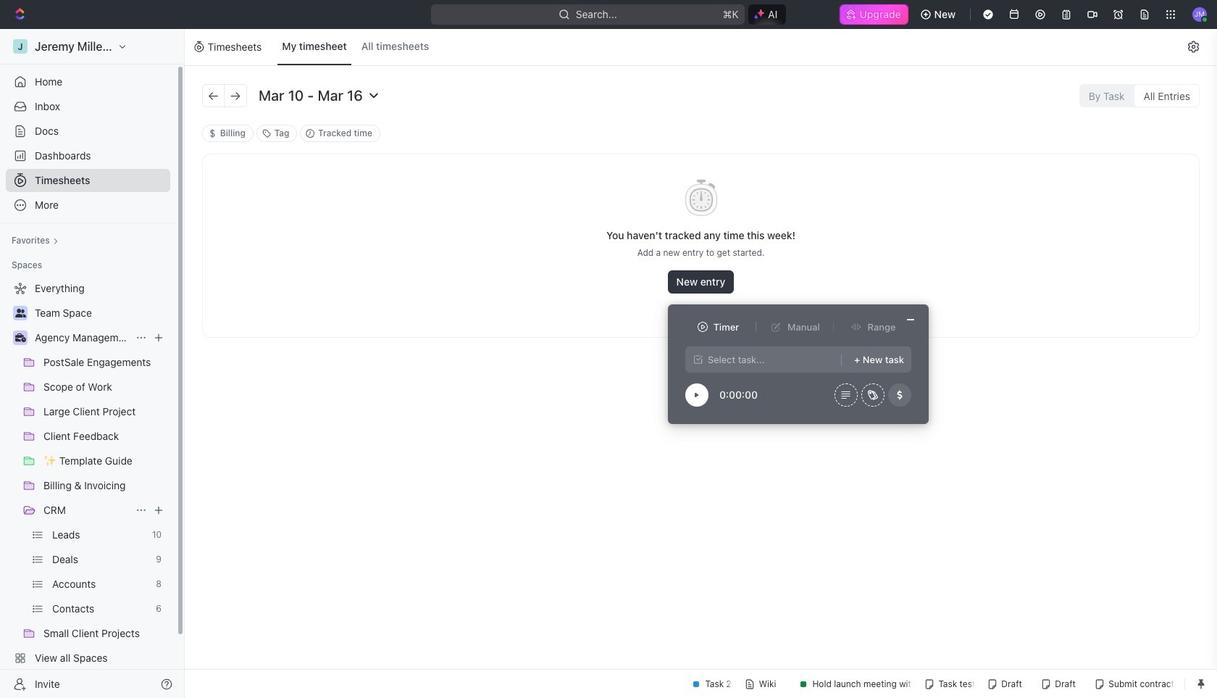 Task type: locate. For each thing, give the bounding box(es) containing it.
business time image
[[15, 333, 26, 342]]

sidebar navigation
[[0, 29, 185, 698]]

tree
[[6, 277, 170, 695]]



Task type: describe. For each thing, give the bounding box(es) containing it.
tree inside sidebar navigation
[[6, 277, 170, 695]]



Task type: vqa. For each thing, say whether or not it's contained in the screenshot.
the "4"
no



